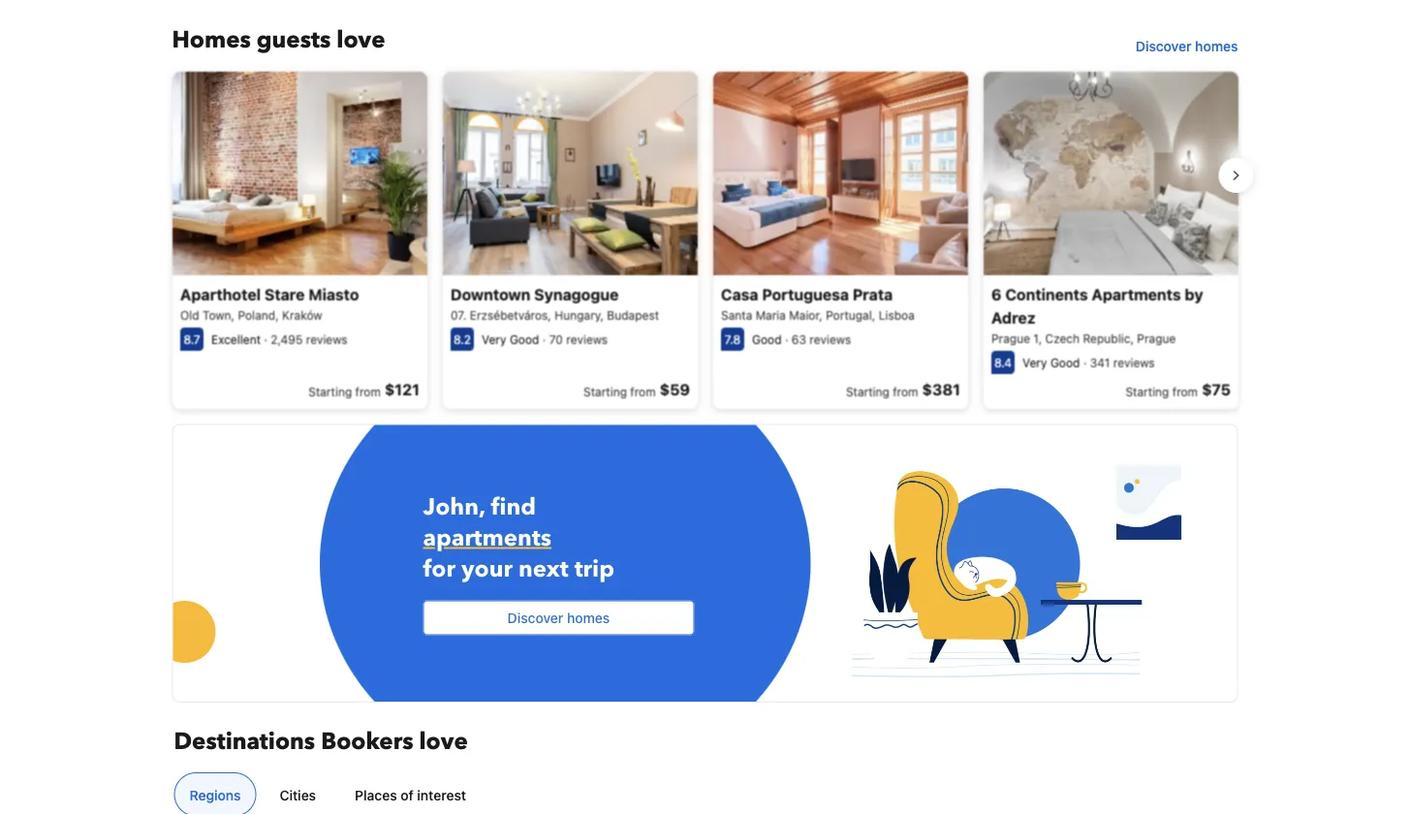 Task type: vqa. For each thing, say whether or not it's contained in the screenshot.
Lisboa
yes



Task type: describe. For each thing, give the bounding box(es) containing it.
bookers
[[321, 727, 414, 759]]

very good element for hungary,
[[481, 333, 539, 347]]

6
[[992, 286, 1002, 304]]

destinations bookers love
[[174, 727, 468, 759]]

starting for $381
[[846, 385, 890, 399]]

7.8
[[725, 333, 741, 346]]

1,
[[1034, 332, 1042, 345]]

republic,
[[1083, 332, 1134, 345]]

8.4 element
[[992, 351, 1015, 375]]

kraków
[[282, 309, 322, 322]]

hungary,
[[555, 309, 604, 322]]

love for homes guests love
[[337, 25, 385, 57]]

aparthotel stare miasto old town, poland, kraków
[[180, 286, 359, 322]]

excellent element
[[211, 333, 260, 347]]

downtown
[[450, 286, 530, 304]]

2 prague from the left
[[1137, 332, 1176, 345]]

63
[[792, 333, 806, 347]]

portugal,
[[826, 309, 875, 322]]

czech
[[1045, 332, 1080, 345]]

stare
[[264, 286, 305, 304]]

portuguesa
[[762, 286, 849, 304]]

tab list containing regions
[[166, 774, 1237, 815]]

from for $381
[[893, 385, 918, 399]]

apartments
[[423, 523, 552, 555]]

8.7
[[183, 333, 200, 346]]

maior,
[[789, 309, 823, 322]]

· left 70 in the left top of the page
[[542, 333, 546, 347]]

places of interest button
[[340, 774, 482, 815]]

excellent
[[211, 333, 260, 347]]

starting from $75
[[1126, 381, 1231, 399]]

7.8 element
[[721, 328, 744, 351]]

$75
[[1202, 381, 1231, 399]]

341
[[1090, 357, 1110, 370]]

discover homes link
[[1129, 29, 1247, 64]]

0 horizontal spatial discover homes
[[508, 610, 610, 626]]

casa portuguesa prata santa maria maior, portugal, lisboa
[[721, 286, 915, 322]]

trip
[[575, 554, 615, 586]]

very good · 341 reviews
[[1023, 357, 1155, 370]]

from for $121
[[355, 385, 380, 399]]

regions button
[[174, 774, 256, 815]]

poland,
[[238, 309, 279, 322]]

from for $75
[[1173, 385, 1198, 399]]

guests
[[257, 25, 331, 57]]

maria
[[756, 309, 786, 322]]

discover inside discover homes link
[[1136, 38, 1192, 54]]

regions
[[190, 788, 241, 804]]

places of interest
[[355, 788, 467, 804]]

6 continents apartments by adrez prague 1, czech republic, prague
[[992, 286, 1203, 345]]

love for destinations bookers love
[[419, 727, 468, 759]]

erzsébetváros,
[[470, 309, 551, 322]]

aparthotel
[[180, 286, 260, 304]]

lisboa
[[879, 309, 915, 322]]

starting from $121
[[308, 381, 419, 399]]

continents
[[1006, 286, 1088, 304]]

your
[[462, 554, 513, 586]]

miasto
[[308, 286, 359, 304]]



Task type: locate. For each thing, give the bounding box(es) containing it.
starting inside starting from $75
[[1126, 385, 1169, 399]]

· left "341"
[[1083, 357, 1087, 370]]

synagogue
[[534, 286, 619, 304]]

starting left $59 on the left of the page
[[583, 385, 627, 399]]

starting down very good · 341 reviews
[[1126, 385, 1169, 399]]

1 vertical spatial discover homes
[[508, 610, 610, 626]]

from left "$121"
[[355, 385, 380, 399]]

starting inside starting from $121
[[308, 385, 352, 399]]

reviews right 63
[[810, 333, 851, 347]]

john,
[[423, 492, 485, 524]]

from left $59 on the left of the page
[[630, 385, 656, 399]]

$59
[[660, 381, 690, 399]]

0 horizontal spatial homes
[[567, 610, 610, 626]]

from
[[355, 385, 380, 399], [630, 385, 656, 399], [893, 385, 918, 399], [1173, 385, 1198, 399]]

good down maria
[[752, 333, 782, 347]]

8.4
[[994, 356, 1012, 370]]

8.7 element
[[180, 328, 203, 351]]

reviews down "kraków"
[[306, 333, 347, 347]]

reviews
[[306, 333, 347, 347], [566, 333, 608, 347], [810, 333, 851, 347], [1114, 357, 1155, 370]]

1 horizontal spatial love
[[419, 727, 468, 759]]

prague
[[992, 332, 1030, 345], [1137, 332, 1176, 345]]

homes guests love
[[172, 25, 385, 57]]

region containing aparthotel stare miasto
[[157, 64, 1254, 417]]

very good element for adrez
[[1023, 357, 1080, 370]]

tab list
[[166, 774, 1237, 815]]

1 horizontal spatial very
[[1023, 357, 1047, 370]]

from inside starting from $381
[[893, 385, 918, 399]]

old
[[180, 309, 199, 322]]

town,
[[202, 309, 234, 322]]

70
[[549, 333, 563, 347]]

region inside main content
[[157, 64, 1254, 417]]

1 horizontal spatial prague
[[1137, 332, 1176, 345]]

4 starting from the left
[[1126, 385, 1169, 399]]

07.
[[450, 309, 466, 322]]

2 horizontal spatial good
[[1051, 357, 1080, 370]]

cities
[[280, 788, 316, 804]]

0 vertical spatial discover homes
[[1136, 38, 1239, 54]]

4 from from the left
[[1173, 385, 1198, 399]]

discover
[[1136, 38, 1192, 54], [508, 610, 564, 626]]

for
[[423, 554, 456, 586]]

find
[[491, 492, 536, 524]]

downtown synagogue 07. erzsébetváros, hungary, budapest
[[450, 286, 659, 322]]

1 horizontal spatial homes
[[1196, 38, 1239, 54]]

reviews down hungary,
[[566, 333, 608, 347]]

3 from from the left
[[893, 385, 918, 399]]

good · 63 reviews
[[752, 333, 851, 347]]

from for $59
[[630, 385, 656, 399]]

from inside starting from $59
[[630, 385, 656, 399]]

interest
[[417, 788, 467, 804]]

love inside main content
[[337, 25, 385, 57]]

starting left $381
[[846, 385, 890, 399]]

starting for $121
[[308, 385, 352, 399]]

john, find apartments for your next trip
[[423, 492, 615, 586]]

1 horizontal spatial discover homes
[[1136, 38, 1239, 54]]

by
[[1185, 286, 1203, 304]]

prague down adrez
[[992, 332, 1030, 345]]

good for adrez
[[1051, 357, 1080, 370]]

8.2
[[453, 333, 471, 346]]

from inside starting from $75
[[1173, 385, 1198, 399]]

good down "czech"
[[1051, 357, 1080, 370]]

·
[[264, 333, 267, 347], [542, 333, 546, 347], [785, 333, 788, 347], [1083, 357, 1087, 370]]

1 horizontal spatial discover
[[1136, 38, 1192, 54]]

discover homes
[[1136, 38, 1239, 54], [508, 610, 610, 626]]

2 starting from the left
[[583, 385, 627, 399]]

· left 2,495
[[264, 333, 267, 347]]

very for hungary,
[[481, 333, 506, 347]]

cities button
[[264, 774, 332, 815]]

2 from from the left
[[630, 385, 656, 399]]

excellent · 2,495 reviews
[[211, 333, 347, 347]]

0 vertical spatial very good element
[[481, 333, 539, 347]]

from left $381
[[893, 385, 918, 399]]

very for adrez
[[1023, 357, 1047, 370]]

0 vertical spatial very
[[481, 333, 506, 347]]

love
[[337, 25, 385, 57], [419, 727, 468, 759]]

main content
[[154, 0, 1254, 795]]

0 horizontal spatial good
[[509, 333, 539, 347]]

$381
[[922, 381, 961, 399]]

1 vertical spatial very
[[1023, 357, 1047, 370]]

love right guests
[[337, 25, 385, 57]]

1 vertical spatial very good element
[[1023, 357, 1080, 370]]

next
[[519, 554, 569, 586]]

apartments
[[1092, 286, 1181, 304]]

0 horizontal spatial discover
[[508, 610, 564, 626]]

very good element down "czech"
[[1023, 357, 1080, 370]]

of
[[401, 788, 414, 804]]

0 horizontal spatial love
[[337, 25, 385, 57]]

places
[[355, 788, 397, 804]]

good down erzsébetváros,
[[509, 333, 539, 347]]

good element
[[752, 333, 782, 347]]

starting
[[308, 385, 352, 399], [583, 385, 627, 399], [846, 385, 890, 399], [1126, 385, 1169, 399]]

0 horizontal spatial prague
[[992, 332, 1030, 345]]

starting inside starting from $381
[[846, 385, 890, 399]]

homes
[[172, 25, 251, 57]]

1 horizontal spatial very good element
[[1023, 357, 1080, 370]]

good for hungary,
[[509, 333, 539, 347]]

1 vertical spatial discover
[[508, 610, 564, 626]]

0 vertical spatial love
[[337, 25, 385, 57]]

8.2 element
[[450, 328, 474, 351]]

homes
[[1196, 38, 1239, 54], [567, 610, 610, 626]]

starting for $75
[[1126, 385, 1169, 399]]

very
[[481, 333, 506, 347], [1023, 357, 1047, 370]]

1 horizontal spatial good
[[752, 333, 782, 347]]

very good · 70 reviews
[[481, 333, 608, 347]]

from left $75
[[1173, 385, 1198, 399]]

starting for $59
[[583, 385, 627, 399]]

love up "interest"
[[419, 727, 468, 759]]

prata
[[853, 286, 893, 304]]

adrez
[[992, 309, 1036, 327]]

0 vertical spatial homes
[[1196, 38, 1239, 54]]

casa
[[721, 286, 758, 304]]

· left 63
[[785, 333, 788, 347]]

main content containing homes guests love
[[154, 0, 1254, 795]]

from inside starting from $121
[[355, 385, 380, 399]]

starting inside starting from $59
[[583, 385, 627, 399]]

starting from $381
[[846, 381, 961, 399]]

prague down 'apartments'
[[1137, 332, 1176, 345]]

0 vertical spatial discover
[[1136, 38, 1192, 54]]

very down '1,'
[[1023, 357, 1047, 370]]

very good element
[[481, 333, 539, 347], [1023, 357, 1080, 370]]

very down erzsébetváros,
[[481, 333, 506, 347]]

reviews right "341"
[[1114, 357, 1155, 370]]

santa
[[721, 309, 752, 322]]

budapest
[[607, 309, 659, 322]]

$121
[[384, 381, 419, 399]]

region
[[157, 64, 1254, 417]]

1 vertical spatial love
[[419, 727, 468, 759]]

3 starting from the left
[[846, 385, 890, 399]]

1 starting from the left
[[308, 385, 352, 399]]

starting from $59
[[583, 381, 690, 399]]

starting left "$121"
[[308, 385, 352, 399]]

1 vertical spatial homes
[[567, 610, 610, 626]]

good
[[509, 333, 539, 347], [752, 333, 782, 347], [1051, 357, 1080, 370]]

destinations
[[174, 727, 315, 759]]

2,495
[[270, 333, 302, 347]]

0 horizontal spatial very good element
[[481, 333, 539, 347]]

very good element down erzsébetváros,
[[481, 333, 539, 347]]

0 horizontal spatial very
[[481, 333, 506, 347]]

1 from from the left
[[355, 385, 380, 399]]

1 prague from the left
[[992, 332, 1030, 345]]



